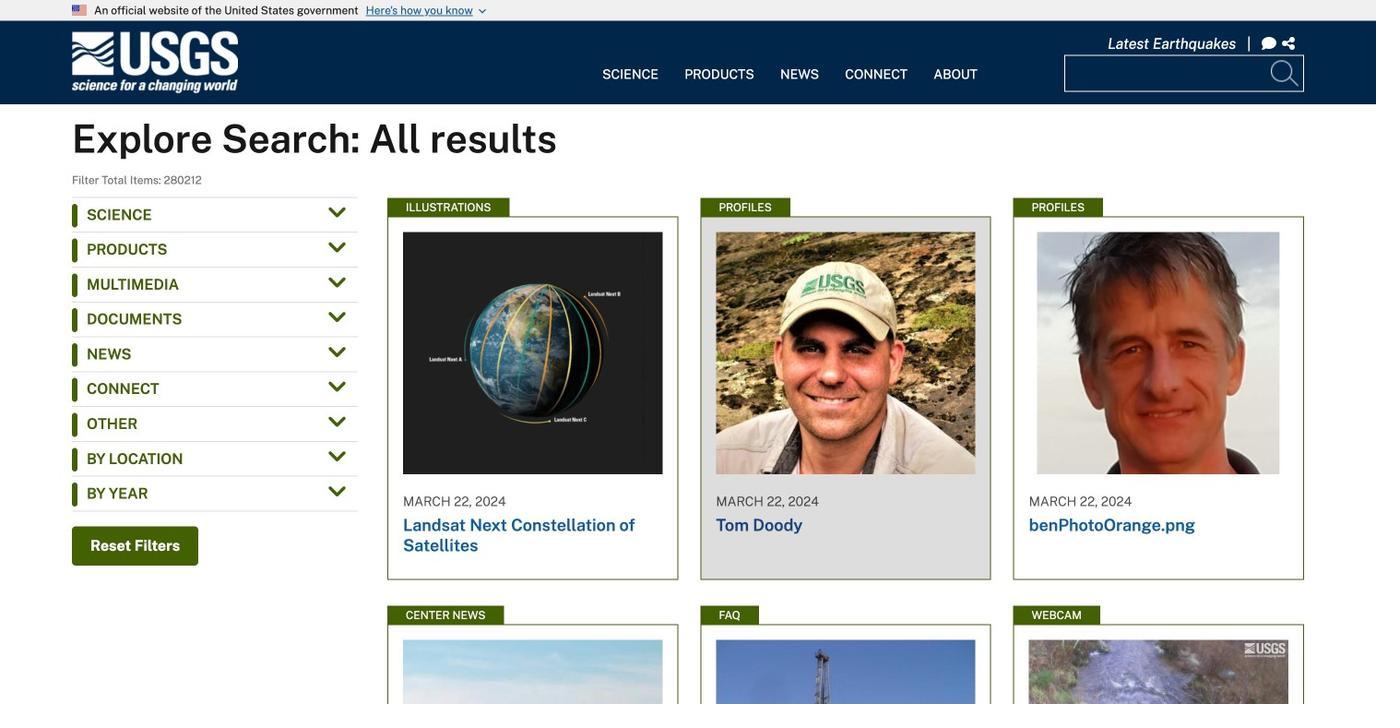 Task type: vqa. For each thing, say whether or not it's contained in the screenshot.
1st Menu Item from the left
yes



Task type: describe. For each thing, give the bounding box(es) containing it.
sprawling landscape of green irrigated crop land in between dry yellow vegetation patches on a hazy blue sky day image
[[403, 640, 663, 704]]

Input text field
[[1065, 55, 1305, 92]]

live webchat image
[[1262, 36, 1277, 51]]

2 menu item from the left
[[672, 31, 768, 94]]

4 menu item from the left
[[832, 31, 921, 94]]

3 menu item from the left
[[768, 31, 832, 94]]

home image
[[72, 31, 238, 94]]

share social media image
[[1283, 36, 1299, 51]]

quonopaug bk at rt 116 nr north scituate image
[[1029, 640, 1289, 704]]



Task type: locate. For each thing, give the bounding box(es) containing it.
1 menu item from the left
[[590, 31, 672, 94]]

section
[[57, 197, 373, 704]]

5 menu item from the left
[[921, 31, 991, 94]]

image shows a drill rig on a snowy landscape image
[[716, 640, 976, 704]]

u.s. flag image
[[72, 5, 87, 15]]

Search submit
[[1268, 55, 1305, 92]]

menu
[[590, 31, 991, 94]]

menu item
[[590, 31, 672, 94], [672, 31, 768, 94], [768, 31, 832, 94], [832, 31, 921, 94], [921, 31, 991, 94]]

landsat next constellation of satellites image
[[403, 232, 663, 474]]

staff profile picture image
[[1029, 232, 1289, 474]]

tom doody image
[[716, 232, 976, 474]]



